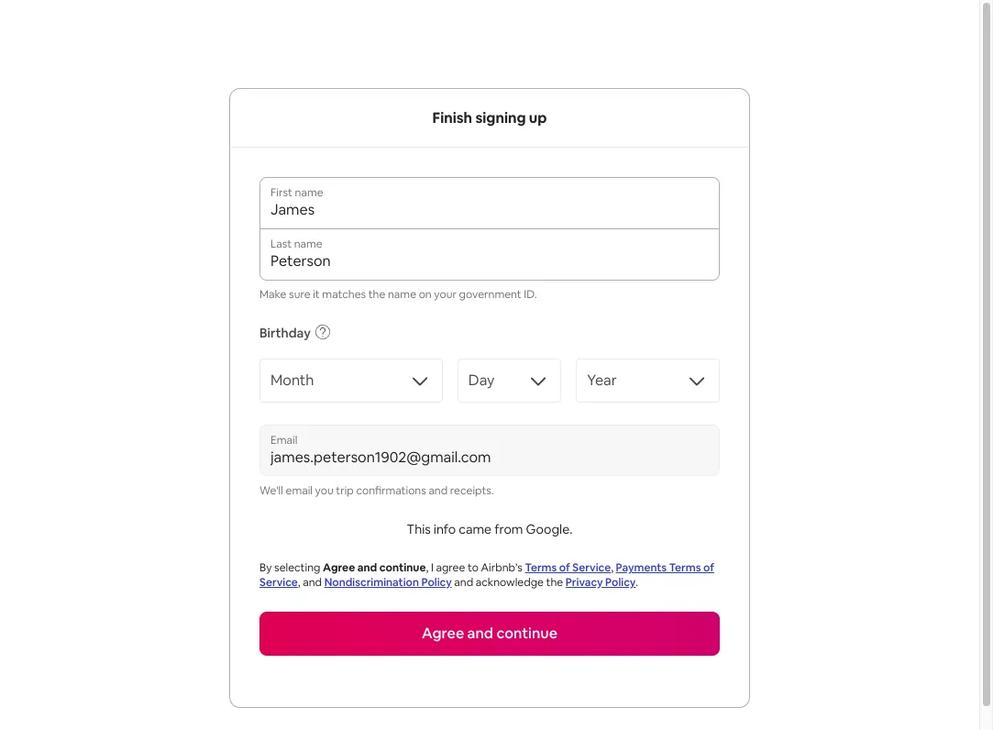 Task type: locate. For each thing, give the bounding box(es) containing it.
service
[[573, 561, 611, 575], [260, 575, 298, 590]]

terms right payments
[[669, 561, 701, 575]]

1 horizontal spatial ,
[[426, 561, 429, 575]]

acknowledge
[[476, 575, 544, 590]]

, left "."
[[611, 561, 614, 575]]

1 horizontal spatial continue
[[497, 624, 558, 643]]

to
[[468, 561, 479, 575]]

agree right selecting
[[323, 561, 355, 575]]

of
[[559, 561, 570, 575], [704, 561, 714, 575]]

privacy policy link
[[566, 575, 636, 590]]

came
[[459, 521, 492, 538]]

id.
[[524, 287, 537, 302]]

info
[[434, 521, 456, 538]]

2 of from the left
[[704, 561, 714, 575]]

name
[[388, 287, 416, 302]]

1 horizontal spatial the
[[546, 575, 563, 590]]

2 policy from the left
[[605, 575, 636, 590]]

0 horizontal spatial service
[[260, 575, 298, 590]]

0 vertical spatial continue
[[379, 561, 426, 575]]

, left the i
[[426, 561, 429, 575]]

terms
[[525, 561, 557, 575], [669, 561, 701, 575]]

i
[[431, 561, 434, 575]]

policy
[[421, 575, 452, 590], [605, 575, 636, 590]]

1 vertical spatial continue
[[497, 624, 558, 643]]

receipts.
[[450, 484, 494, 498]]

of right payments
[[704, 561, 714, 575]]

,
[[426, 561, 429, 575], [611, 561, 614, 575], [298, 575, 301, 590]]

0 horizontal spatial of
[[559, 561, 570, 575]]

1 horizontal spatial policy
[[605, 575, 636, 590]]

the left name
[[368, 287, 386, 302]]

1 horizontal spatial service
[[573, 561, 611, 575]]

First name text field
[[271, 201, 709, 219]]

finish signing up
[[432, 108, 547, 127]]

continue left the i
[[379, 561, 426, 575]]

1 vertical spatial agree
[[422, 624, 464, 643]]

Email email field
[[271, 449, 709, 467]]

1 horizontal spatial of
[[704, 561, 714, 575]]

agree and continue
[[422, 624, 558, 643]]

continue down acknowledge
[[497, 624, 558, 643]]

0 horizontal spatial the
[[368, 287, 386, 302]]

agree
[[323, 561, 355, 575], [422, 624, 464, 643]]

trip
[[336, 484, 354, 498]]

and
[[429, 484, 448, 498], [357, 561, 377, 575], [303, 575, 322, 590], [454, 575, 473, 590], [467, 624, 493, 643]]

google.
[[526, 521, 573, 538]]

privacy
[[566, 575, 603, 590]]

1 of from the left
[[559, 561, 570, 575]]

1 horizontal spatial agree
[[422, 624, 464, 643]]

policy right the privacy
[[605, 575, 636, 590]]

, right the by on the left
[[298, 575, 301, 590]]

by
[[260, 561, 272, 575]]

2 terms from the left
[[669, 561, 701, 575]]

nondiscrimination
[[324, 575, 419, 590]]

agree down , and nondiscrimination policy and acknowledge the privacy policy . on the bottom
[[422, 624, 464, 643]]

email
[[286, 484, 313, 498]]

the left the privacy
[[546, 575, 563, 590]]

0 horizontal spatial agree
[[323, 561, 355, 575]]

0 horizontal spatial policy
[[421, 575, 452, 590]]

1 horizontal spatial terms
[[669, 561, 701, 575]]

confirmations
[[356, 484, 426, 498]]

the
[[368, 287, 386, 302], [546, 575, 563, 590]]

this
[[407, 521, 431, 538]]

of inside payments terms of service
[[704, 561, 714, 575]]

we'll
[[260, 484, 283, 498]]

service inside payments terms of service
[[260, 575, 298, 590]]

signing
[[476, 108, 526, 127]]

0 horizontal spatial terms
[[525, 561, 557, 575]]

finish
[[432, 108, 472, 127]]

on
[[419, 287, 432, 302]]

birthday
[[260, 325, 311, 341]]

it
[[313, 287, 320, 302]]

0 horizontal spatial continue
[[379, 561, 426, 575]]

terms of service link
[[525, 561, 611, 575]]

1 vertical spatial the
[[546, 575, 563, 590]]

terms right airbnb's
[[525, 561, 557, 575]]

matches
[[322, 287, 366, 302]]

policy left to
[[421, 575, 452, 590]]

0 vertical spatial the
[[368, 287, 386, 302]]

of down google.
[[559, 561, 570, 575]]

continue
[[379, 561, 426, 575], [497, 624, 558, 643]]

this info came from google.
[[407, 521, 573, 538]]

0 vertical spatial agree
[[323, 561, 355, 575]]



Task type: describe. For each thing, give the bounding box(es) containing it.
your
[[434, 287, 457, 302]]

government
[[459, 287, 522, 302]]

we'll email you trip confirmations and receipts.
[[260, 484, 494, 498]]

agree and continue button
[[260, 612, 720, 656]]

nondiscrimination policy link
[[324, 575, 452, 590]]

payments terms of service
[[260, 561, 714, 590]]

agree
[[436, 561, 465, 575]]

1 policy from the left
[[421, 575, 452, 590]]

make
[[260, 287, 287, 302]]

payments terms of service link
[[260, 561, 714, 590]]

terms inside payments terms of service
[[669, 561, 701, 575]]

, and nondiscrimination policy and acknowledge the privacy policy .
[[298, 575, 639, 590]]

1 terms from the left
[[525, 561, 557, 575]]

payments
[[616, 561, 667, 575]]

selecting
[[274, 561, 321, 575]]

airbnb's
[[481, 561, 523, 575]]

make sure it matches the name on your government id.
[[260, 287, 537, 302]]

you
[[315, 484, 334, 498]]

0 horizontal spatial ,
[[298, 575, 301, 590]]

from
[[495, 521, 523, 538]]

Last name text field
[[271, 252, 709, 271]]

and inside button
[[467, 624, 493, 643]]

continue inside button
[[497, 624, 558, 643]]

agree inside agree and continue button
[[422, 624, 464, 643]]

up
[[529, 108, 547, 127]]

by selecting agree and continue , i agree to airbnb's terms of service ,
[[260, 561, 616, 575]]

.
[[636, 575, 639, 590]]

sure
[[289, 287, 311, 302]]

2 horizontal spatial ,
[[611, 561, 614, 575]]



Task type: vqa. For each thing, say whether or not it's contained in the screenshot.
beds
no



